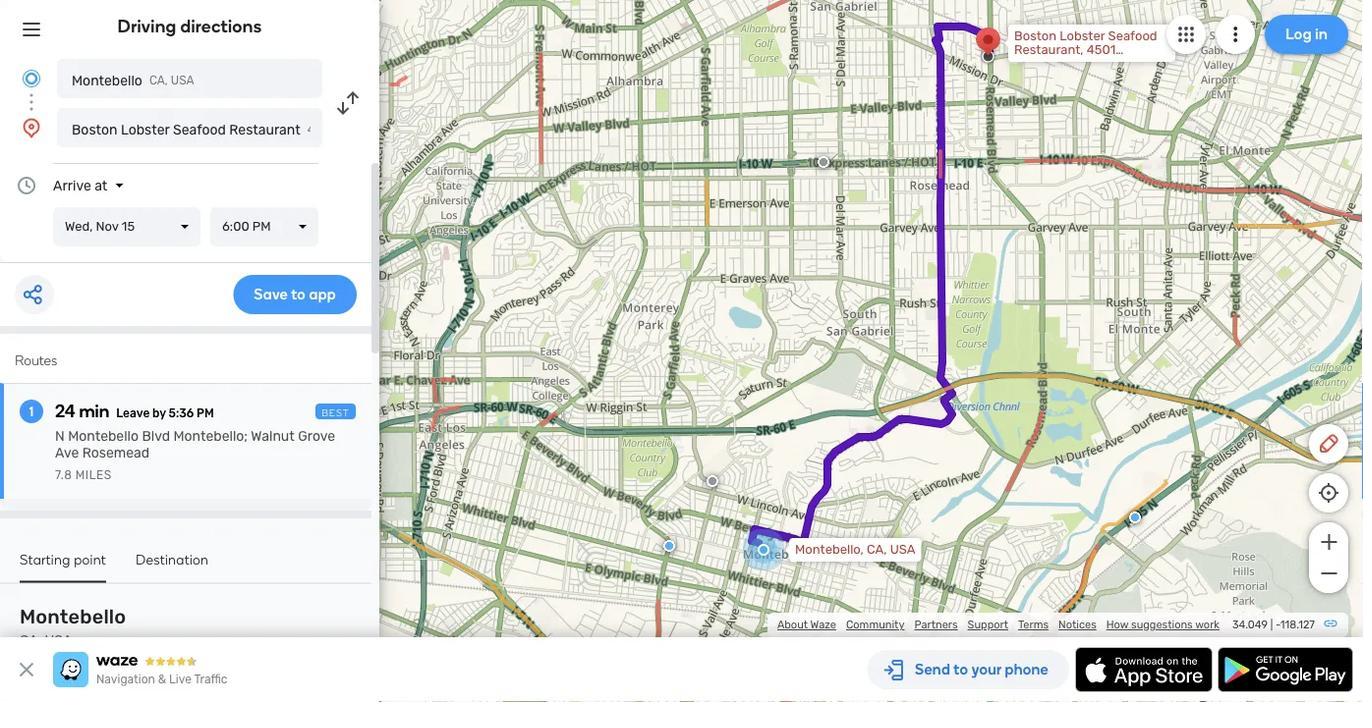 Task type: locate. For each thing, give the bounding box(es) containing it.
n
[[55, 429, 65, 445]]

how suggestions work link
[[1107, 619, 1220, 632]]

montebello ca, usa up lobster
[[72, 72, 194, 88]]

0 horizontal spatial usa
[[45, 633, 72, 649]]

rosemead
[[82, 445, 150, 461]]

current location image
[[20, 67, 43, 90]]

pm
[[252, 219, 271, 234], [197, 407, 214, 421]]

by
[[152, 407, 166, 421]]

pm up montebello;
[[197, 407, 214, 421]]

about
[[777, 619, 808, 632]]

ca, right montebello,
[[867, 543, 887, 558]]

1 vertical spatial usa
[[890, 543, 916, 558]]

0 vertical spatial ca,
[[149, 74, 168, 87]]

community
[[846, 619, 905, 632]]

x image
[[15, 659, 38, 682]]

0 horizontal spatial ca,
[[20, 633, 41, 649]]

1 vertical spatial pm
[[197, 407, 214, 421]]

restaurant
[[229, 121, 300, 138]]

0 horizontal spatial pm
[[197, 407, 214, 421]]

leave
[[116, 407, 150, 421]]

montebello, ca, usa
[[795, 543, 916, 558]]

lobster
[[121, 121, 170, 138]]

0 vertical spatial pm
[[252, 219, 271, 234]]

&
[[158, 673, 166, 687]]

terms link
[[1018, 619, 1049, 632]]

usa up boston lobster seafood restaurant button on the left
[[171, 74, 194, 87]]

wed,
[[65, 219, 93, 234]]

usa right montebello,
[[890, 543, 916, 558]]

partners
[[915, 619, 958, 632]]

point
[[74, 551, 106, 568]]

boston lobster seafood restaurant
[[72, 121, 300, 138]]

min
[[79, 401, 109, 422]]

1 vertical spatial ca,
[[867, 543, 887, 558]]

blvd
[[142, 429, 170, 445]]

montebello down starting point button
[[20, 606, 126, 629]]

2 vertical spatial usa
[[45, 633, 72, 649]]

34.049 | -118.127
[[1233, 619, 1315, 632]]

pm right 6:00
[[252, 219, 271, 234]]

work
[[1195, 619, 1220, 632]]

directions
[[180, 16, 262, 37]]

pm inside list box
[[252, 219, 271, 234]]

support
[[968, 619, 1009, 632]]

suggestions
[[1131, 619, 1193, 632]]

location image
[[20, 116, 43, 140]]

about waze link
[[777, 619, 836, 632]]

ca, up x image
[[20, 633, 41, 649]]

usa down starting point button
[[45, 633, 72, 649]]

7.8
[[55, 469, 72, 483]]

1 vertical spatial montebello
[[68, 429, 139, 445]]

pm inside 24 min leave by 5:36 pm
[[197, 407, 214, 421]]

2 horizontal spatial ca,
[[867, 543, 887, 558]]

ca,
[[149, 74, 168, 87], [867, 543, 887, 558], [20, 633, 41, 649]]

support link
[[968, 619, 1009, 632]]

boston lobster seafood restaurant button
[[57, 108, 322, 147]]

6:00
[[222, 219, 249, 234]]

1 horizontal spatial pm
[[252, 219, 271, 234]]

usa
[[171, 74, 194, 87], [890, 543, 916, 558], [45, 633, 72, 649]]

police image
[[1129, 512, 1141, 524]]

zoom in image
[[1317, 531, 1341, 554]]

navigation & live traffic
[[96, 673, 227, 687]]

about waze community partners support terms notices how suggestions work
[[777, 619, 1220, 632]]

n montebello blvd montebello; walnut grove ave rosemead 7.8 miles
[[55, 429, 335, 483]]

0 horizontal spatial accident image
[[707, 476, 719, 488]]

clock image
[[15, 174, 38, 198]]

montebello up rosemead
[[68, 429, 139, 445]]

arrive at
[[53, 177, 107, 194]]

0 vertical spatial accident image
[[818, 156, 830, 168]]

|
[[1271, 619, 1273, 632]]

montebello up boston
[[72, 72, 142, 88]]

1 vertical spatial accident image
[[707, 476, 719, 488]]

notices
[[1059, 619, 1097, 632]]

montebello
[[72, 72, 142, 88], [68, 429, 139, 445], [20, 606, 126, 629]]

wed, nov 15
[[65, 219, 135, 234]]

accident image
[[818, 156, 830, 168], [707, 476, 719, 488]]

0 vertical spatial montebello ca, usa
[[72, 72, 194, 88]]

montebello ca, usa
[[72, 72, 194, 88], [20, 606, 126, 649]]

boston
[[72, 121, 117, 138]]

montebello ca, usa down starting point button
[[20, 606, 126, 649]]

ca, up lobster
[[149, 74, 168, 87]]

0 vertical spatial usa
[[171, 74, 194, 87]]

1 vertical spatial montebello ca, usa
[[20, 606, 126, 649]]



Task type: vqa. For each thing, say whether or not it's contained in the screenshot.
Montebello
yes



Task type: describe. For each thing, give the bounding box(es) containing it.
at
[[95, 177, 107, 194]]

34.049
[[1233, 619, 1268, 632]]

how
[[1107, 619, 1129, 632]]

navigation
[[96, 673, 155, 687]]

zoom out image
[[1317, 562, 1341, 586]]

24
[[55, 401, 75, 422]]

2 vertical spatial montebello
[[20, 606, 126, 629]]

montebello,
[[795, 543, 864, 558]]

nov
[[96, 219, 119, 234]]

starting point button
[[20, 551, 106, 583]]

waze
[[811, 619, 836, 632]]

wed, nov 15 list box
[[53, 207, 201, 247]]

montebello;
[[173, 429, 248, 445]]

link image
[[1323, 616, 1339, 632]]

ave
[[55, 445, 79, 461]]

1
[[29, 404, 34, 420]]

destination
[[136, 551, 209, 568]]

driving
[[118, 16, 176, 37]]

routes
[[15, 352, 57, 369]]

2 vertical spatial ca,
[[20, 633, 41, 649]]

starting point
[[20, 551, 106, 568]]

live
[[169, 673, 192, 687]]

0 vertical spatial montebello
[[72, 72, 142, 88]]

walnut
[[251, 429, 295, 445]]

1 horizontal spatial usa
[[171, 74, 194, 87]]

-
[[1276, 619, 1281, 632]]

police image
[[663, 541, 675, 552]]

destination button
[[136, 551, 209, 581]]

6:00 pm
[[222, 219, 271, 234]]

118.127
[[1281, 619, 1315, 632]]

seafood
[[173, 121, 226, 138]]

partners link
[[915, 619, 958, 632]]

5:36
[[169, 407, 194, 421]]

1 horizontal spatial accident image
[[818, 156, 830, 168]]

6:00 pm list box
[[210, 207, 318, 247]]

traffic
[[194, 673, 227, 687]]

notices link
[[1059, 619, 1097, 632]]

15
[[122, 219, 135, 234]]

community link
[[846, 619, 905, 632]]

starting
[[20, 551, 70, 568]]

2 horizontal spatial usa
[[890, 543, 916, 558]]

best
[[322, 407, 350, 419]]

grove
[[298, 429, 335, 445]]

1 horizontal spatial ca,
[[149, 74, 168, 87]]

miles
[[76, 469, 112, 483]]

terms
[[1018, 619, 1049, 632]]

24 min leave by 5:36 pm
[[55, 401, 214, 422]]

montebello inside n montebello blvd montebello; walnut grove ave rosemead 7.8 miles
[[68, 429, 139, 445]]

pencil image
[[1317, 433, 1341, 456]]

driving directions
[[118, 16, 262, 37]]

arrive
[[53, 177, 91, 194]]



